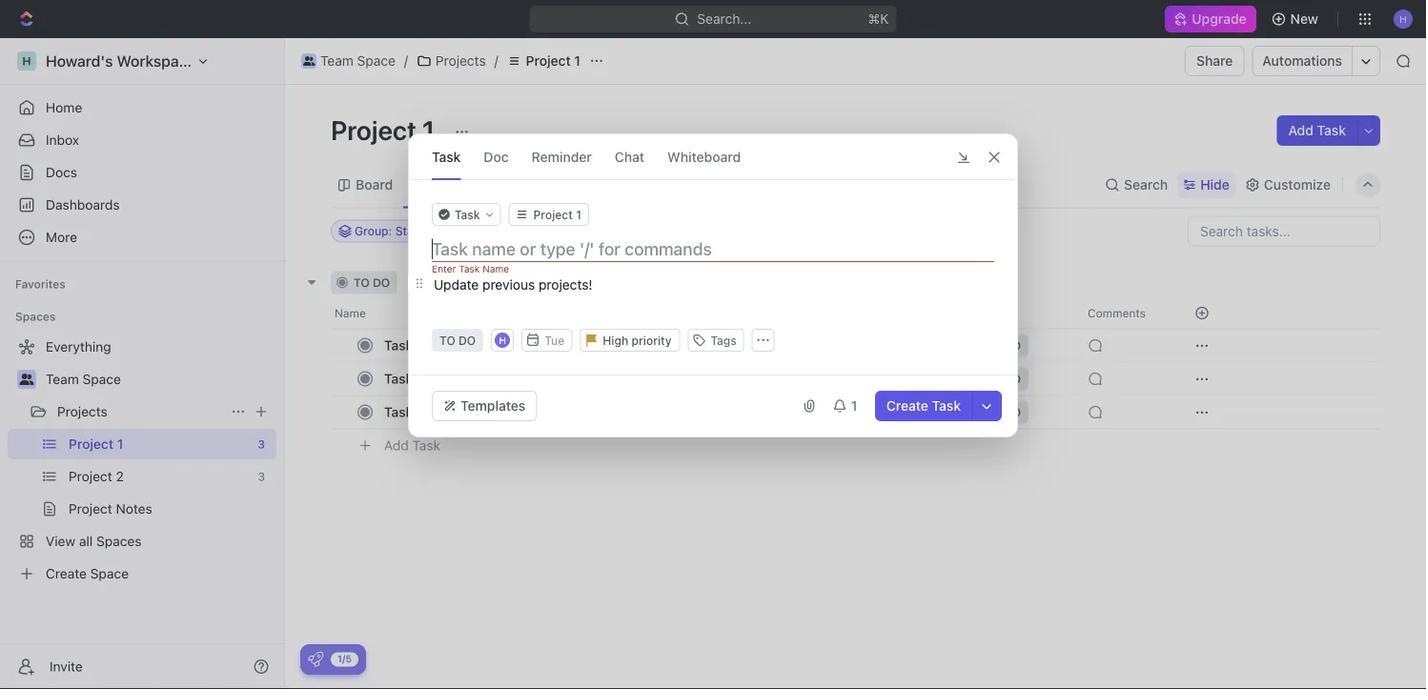 Task type: describe. For each thing, give the bounding box(es) containing it.
task inside dropdown button
[[455, 208, 480, 221]]

docs
[[46, 164, 77, 180]]

2 vertical spatial add task
[[384, 438, 441, 454]]

2 / from the left
[[495, 53, 498, 69]]

0 horizontal spatial to do
[[354, 276, 390, 289]]

board link
[[352, 172, 393, 198]]

high priority button
[[580, 329, 680, 352]]

search
[[1124, 177, 1168, 193]]

priority
[[632, 334, 672, 347]]

inbox
[[46, 132, 79, 148]]

list link
[[425, 172, 451, 198]]

team inside tree
[[46, 371, 79, 387]]

1 inside button
[[851, 398, 858, 414]]

create task button
[[875, 391, 973, 421]]

0 vertical spatial add task
[[1289, 123, 1346, 138]]

templates button
[[432, 391, 537, 421]]

1 vertical spatial project
[[331, 114, 417, 145]]

calendar
[[486, 177, 543, 193]]

⌘k
[[868, 11, 889, 27]]

user group image inside team space link
[[303, 56, 315, 66]]

to do inside dropdown button
[[440, 334, 476, 347]]

update
[[434, 277, 479, 293]]

1 horizontal spatial team
[[320, 53, 354, 69]]

spaces
[[15, 310, 56, 323]]

home
[[46, 100, 82, 115]]

0 horizontal spatial to
[[354, 276, 370, 289]]

search button
[[1100, 172, 1174, 198]]

onboarding checklist button element
[[308, 652, 323, 668]]

task 3 link
[[380, 399, 661, 426]]

team space inside sidebar navigation
[[46, 371, 121, 387]]

h button
[[493, 331, 512, 350]]

‎task for ‎task 2
[[384, 371, 413, 387]]

new button
[[1264, 4, 1330, 34]]

doc button
[[484, 134, 509, 179]]

hide button
[[982, 220, 1023, 243]]

1/5
[[338, 654, 352, 665]]

user group image inside sidebar navigation
[[20, 374, 34, 385]]

reminder button
[[532, 134, 592, 179]]

do inside dropdown button
[[459, 334, 476, 347]]

0 horizontal spatial projects link
[[57, 397, 223, 427]]

high priority
[[603, 334, 672, 347]]

hide button
[[1178, 172, 1236, 198]]

upgrade
[[1192, 11, 1247, 27]]

dashboards link
[[8, 190, 277, 220]]

share
[[1197, 53, 1233, 69]]

1 horizontal spatial add task
[[472, 276, 522, 289]]

tags button
[[688, 329, 744, 352]]

tags
[[711, 334, 737, 347]]

0 vertical spatial do
[[373, 276, 390, 289]]

reminder
[[532, 149, 592, 164]]

1 horizontal spatial projects
[[436, 53, 486, 69]]

0 horizontal spatial add
[[384, 438, 409, 454]]

1 horizontal spatial team space
[[320, 53, 396, 69]]

invite
[[50, 659, 83, 675]]

1 vertical spatial add task button
[[449, 271, 530, 294]]

tags button
[[688, 329, 744, 352]]

1 horizontal spatial project
[[526, 53, 571, 69]]

update previous projects!
[[434, 277, 593, 293]]

docs link
[[8, 157, 277, 188]]

gantt
[[579, 177, 614, 193]]

2
[[417, 371, 425, 387]]

1 horizontal spatial add
[[472, 276, 494, 289]]

high priority button
[[580, 329, 680, 352]]

0 vertical spatial project 1
[[526, 53, 581, 69]]

dialog containing task
[[408, 134, 1018, 438]]



Task type: locate. For each thing, give the bounding box(es) containing it.
0 vertical spatial to do
[[354, 276, 390, 289]]

1 horizontal spatial projects link
[[412, 50, 491, 72]]

projects inside sidebar navigation
[[57, 404, 108, 420]]

task button
[[432, 203, 501, 226]]

0 horizontal spatial space
[[83, 371, 121, 387]]

projects
[[436, 53, 486, 69], [57, 404, 108, 420]]

to do button
[[432, 329, 484, 352]]

project
[[526, 53, 571, 69], [331, 114, 417, 145]]

1 horizontal spatial user group image
[[303, 56, 315, 66]]

tree inside sidebar navigation
[[8, 332, 277, 589]]

1 vertical spatial projects link
[[57, 397, 223, 427]]

2 ‎task from the top
[[384, 371, 413, 387]]

create task
[[887, 398, 961, 414]]

user group image
[[303, 56, 315, 66], [20, 374, 34, 385]]

automations
[[1263, 53, 1343, 69]]

1 vertical spatial team space
[[46, 371, 121, 387]]

3
[[412, 276, 419, 289], [417, 404, 425, 420]]

0 vertical spatial team space
[[320, 53, 396, 69]]

to right ‎task 1
[[440, 334, 456, 347]]

0 horizontal spatial team
[[46, 371, 79, 387]]

add
[[1289, 123, 1314, 138], [472, 276, 494, 289], [384, 438, 409, 454]]

team
[[320, 53, 354, 69], [46, 371, 79, 387]]

1 vertical spatial team space link
[[46, 364, 273, 395]]

add task button up customize at the right of page
[[1277, 115, 1358, 146]]

templates
[[461, 398, 526, 414]]

0 vertical spatial 3
[[412, 276, 419, 289]]

‎task inside "link"
[[384, 371, 413, 387]]

0 vertical spatial projects
[[436, 53, 486, 69]]

project 1 link
[[502, 50, 586, 72]]

gantt link
[[575, 172, 614, 198]]

2 vertical spatial add
[[384, 438, 409, 454]]

projects link
[[412, 50, 491, 72], [57, 397, 223, 427]]

0 horizontal spatial user group image
[[20, 374, 34, 385]]

do
[[373, 276, 390, 289], [459, 334, 476, 347]]

‎task up ‎task 2
[[384, 338, 413, 353]]

project 1
[[526, 53, 581, 69], [331, 114, 441, 145]]

0 horizontal spatial projects
[[57, 404, 108, 420]]

task
[[1317, 123, 1346, 138], [432, 149, 461, 164], [455, 208, 480, 221], [497, 276, 522, 289], [932, 398, 961, 414], [384, 404, 413, 420], [412, 438, 441, 454]]

table
[[649, 177, 683, 193]]

add task up customize at the right of page
[[1289, 123, 1346, 138]]

‎task 1 link
[[380, 332, 661, 360]]

calendar link
[[483, 172, 543, 198]]

to inside to do dropdown button
[[440, 334, 456, 347]]

/
[[404, 53, 408, 69], [495, 53, 498, 69]]

high
[[603, 334, 629, 347]]

customize
[[1264, 177, 1331, 193]]

home link
[[8, 92, 277, 123]]

task button
[[432, 134, 461, 179]]

0 vertical spatial project
[[526, 53, 571, 69]]

1 vertical spatial add
[[472, 276, 494, 289]]

onboarding checklist button image
[[308, 652, 323, 668]]

add task down the task 3
[[384, 438, 441, 454]]

1 vertical spatial hide
[[990, 225, 1015, 238]]

automations button
[[1253, 47, 1352, 75]]

to
[[354, 276, 370, 289], [440, 334, 456, 347]]

hide inside button
[[990, 225, 1015, 238]]

tree
[[8, 332, 277, 589]]

0 horizontal spatial team space
[[46, 371, 121, 387]]

whiteboard button
[[668, 134, 741, 179]]

0 vertical spatial to
[[354, 276, 370, 289]]

table link
[[645, 172, 683, 198]]

1 vertical spatial add task
[[472, 276, 522, 289]]

2 horizontal spatial add
[[1289, 123, 1314, 138]]

1 horizontal spatial space
[[357, 53, 396, 69]]

team space
[[320, 53, 396, 69], [46, 371, 121, 387]]

0 horizontal spatial hide
[[990, 225, 1015, 238]]

1 button
[[825, 391, 868, 421]]

do left h
[[459, 334, 476, 347]]

1 horizontal spatial to do
[[440, 334, 476, 347]]

1 button
[[825, 391, 868, 421]]

search...
[[698, 11, 752, 27]]

1 vertical spatial team
[[46, 371, 79, 387]]

0 vertical spatial projects link
[[412, 50, 491, 72]]

0 vertical spatial ‎task
[[384, 338, 413, 353]]

1 / from the left
[[404, 53, 408, 69]]

projects!
[[539, 277, 593, 293]]

0 vertical spatial hide
[[1201, 177, 1230, 193]]

‎task
[[384, 338, 413, 353], [384, 371, 413, 387]]

1 ‎task from the top
[[384, 338, 413, 353]]

1 horizontal spatial team space link
[[297, 50, 400, 72]]

0 vertical spatial add
[[1289, 123, 1314, 138]]

customize button
[[1240, 172, 1337, 198]]

1 vertical spatial 3
[[417, 404, 425, 420]]

1 vertical spatial user group image
[[20, 374, 34, 385]]

1 vertical spatial do
[[459, 334, 476, 347]]

0 horizontal spatial project 1
[[331, 114, 441, 145]]

1
[[574, 53, 581, 69], [422, 114, 435, 145], [417, 338, 423, 353], [851, 398, 858, 414]]

1 horizontal spatial project 1
[[526, 53, 581, 69]]

1 vertical spatial ‎task
[[384, 371, 413, 387]]

1 vertical spatial project 1
[[331, 114, 441, 145]]

space
[[357, 53, 396, 69], [83, 371, 121, 387]]

dialog
[[408, 134, 1018, 438]]

space inside tree
[[83, 371, 121, 387]]

h
[[499, 335, 506, 346]]

inbox link
[[8, 125, 277, 155]]

0 vertical spatial add task button
[[1277, 115, 1358, 146]]

Search tasks... text field
[[1189, 217, 1380, 246]]

new
[[1291, 11, 1319, 27]]

‎task 1
[[384, 338, 423, 353]]

tree containing team space
[[8, 332, 277, 589]]

add task button down the task 3
[[376, 434, 448, 457]]

create
[[887, 398, 929, 414]]

1 horizontal spatial to
[[440, 334, 456, 347]]

0 vertical spatial team
[[320, 53, 354, 69]]

team space link
[[297, 50, 400, 72], [46, 364, 273, 395]]

chat button
[[615, 134, 645, 179]]

add task
[[1289, 123, 1346, 138], [472, 276, 522, 289], [384, 438, 441, 454]]

add up the h dropdown button
[[472, 276, 494, 289]]

list
[[428, 177, 451, 193]]

to do up ‎task 1
[[354, 276, 390, 289]]

add task button
[[1277, 115, 1358, 146], [449, 271, 530, 294], [376, 434, 448, 457]]

to left update
[[354, 276, 370, 289]]

previous
[[483, 277, 535, 293]]

0 horizontal spatial do
[[373, 276, 390, 289]]

‎task 2
[[384, 371, 425, 387]]

do up ‎task 1
[[373, 276, 390, 289]]

doc
[[484, 149, 509, 164]]

1 vertical spatial space
[[83, 371, 121, 387]]

task 3
[[384, 404, 425, 420]]

whiteboard
[[668, 149, 741, 164]]

add task button up h
[[449, 271, 530, 294]]

add task up h
[[472, 276, 522, 289]]

1 horizontal spatial do
[[459, 334, 476, 347]]

1 vertical spatial projects
[[57, 404, 108, 420]]

1 vertical spatial to do
[[440, 334, 476, 347]]

1 vertical spatial to
[[440, 334, 456, 347]]

hide
[[1201, 177, 1230, 193], [990, 225, 1015, 238]]

to do left h
[[440, 334, 476, 347]]

add down the task 3
[[384, 438, 409, 454]]

0 vertical spatial team space link
[[297, 50, 400, 72]]

0 horizontal spatial add task
[[384, 438, 441, 454]]

to do
[[354, 276, 390, 289], [440, 334, 476, 347]]

dashboards
[[46, 197, 120, 213]]

task inside button
[[932, 398, 961, 414]]

0 horizontal spatial team space link
[[46, 364, 273, 395]]

3 left update
[[412, 276, 419, 289]]

0 horizontal spatial project
[[331, 114, 417, 145]]

favorites
[[15, 277, 66, 291]]

1 horizontal spatial hide
[[1201, 177, 1230, 193]]

0 vertical spatial space
[[357, 53, 396, 69]]

‎task 2 link
[[380, 365, 661, 393]]

1 horizontal spatial /
[[495, 53, 498, 69]]

board
[[356, 177, 393, 193]]

sidebar navigation
[[0, 38, 285, 689]]

0 horizontal spatial /
[[404, 53, 408, 69]]

Task name or type '/' for commands text field
[[432, 237, 998, 260]]

0 vertical spatial user group image
[[303, 56, 315, 66]]

‎task for ‎task 1
[[384, 338, 413, 353]]

3 down "2"
[[417, 404, 425, 420]]

2 horizontal spatial add task
[[1289, 123, 1346, 138]]

‎task left "2"
[[384, 371, 413, 387]]

hide inside dropdown button
[[1201, 177, 1230, 193]]

favorites button
[[8, 273, 73, 296]]

2 vertical spatial add task button
[[376, 434, 448, 457]]

share button
[[1185, 46, 1245, 76]]

add up customize at the right of page
[[1289, 123, 1314, 138]]

chat
[[615, 149, 645, 164]]

upgrade link
[[1166, 6, 1256, 32]]



Task type: vqa. For each thing, say whether or not it's contained in the screenshot.
the Team Space Link
yes



